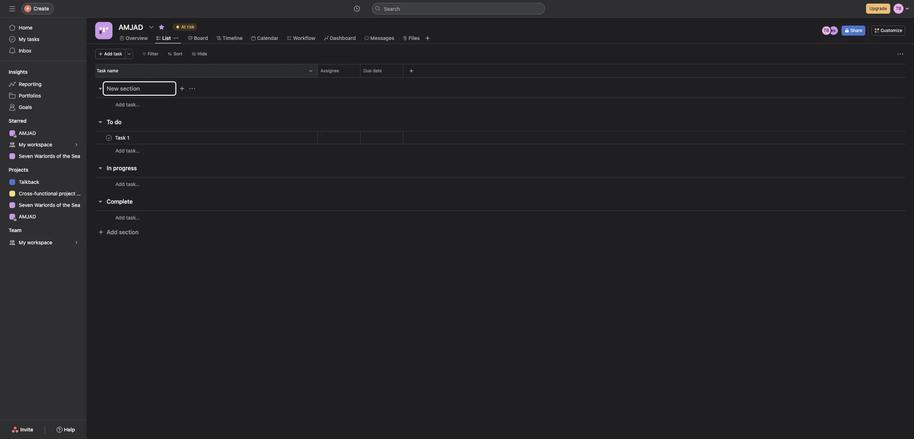 Task type: locate. For each thing, give the bounding box(es) containing it.
2 seven warlords of the sea from the top
[[19, 202, 80, 208]]

2 add task… row from the top
[[87, 144, 914, 158]]

create button
[[22, 3, 54, 14]]

1 vertical spatial workspace
[[27, 240, 52, 246]]

my left 'tasks'
[[19, 36, 26, 42]]

task… down new section text box
[[126, 102, 140, 108]]

warlords down cross-functional project plan link
[[34, 202, 55, 208]]

dashboard
[[330, 35, 356, 41]]

task… for collapse task list for this section icon 'add task…' button
[[126, 102, 140, 108]]

0 vertical spatial my workspace
[[19, 142, 52, 148]]

1 vertical spatial collapse task list for this section image
[[97, 166, 103, 171]]

to
[[107, 119, 113, 125]]

0 vertical spatial amjad link
[[4, 128, 82, 139]]

add up do
[[115, 102, 125, 108]]

my inside starred element
[[19, 142, 26, 148]]

add task… for collapse task list for this section icon
[[115, 102, 140, 108]]

1 vertical spatial my workspace
[[19, 240, 52, 246]]

3 collapse task list for this section image from the top
[[97, 199, 103, 205]]

amjad
[[19, 130, 36, 136], [19, 214, 36, 220]]

my workspace link inside starred element
[[4, 139, 82, 151]]

collapse task list for this section image for to
[[97, 119, 103, 125]]

my workspace inside the teams element
[[19, 240, 52, 246]]

move tasks between sections image
[[296, 136, 300, 140]]

my workspace link down starred
[[4, 139, 82, 151]]

add task… button down the task 1 text field
[[115, 147, 140, 155]]

add task… down new section text box
[[115, 102, 140, 108]]

0 vertical spatial my
[[19, 36, 26, 42]]

1 see details, my workspace image from the top
[[74, 143, 79, 147]]

sort
[[174, 51, 182, 57]]

2 sea from the top
[[71, 202, 80, 208]]

2 workspace from the top
[[27, 240, 52, 246]]

3 add task… from the top
[[115, 181, 140, 187]]

seven warlords of the sea link up talkback link on the left top
[[4, 151, 82, 162]]

starred
[[9, 118, 26, 124]]

warlords inside projects element
[[34, 202, 55, 208]]

seven
[[19, 153, 33, 159], [19, 202, 33, 208]]

add down in progress
[[115, 181, 125, 187]]

files
[[409, 35, 420, 41]]

0 vertical spatial seven warlords of the sea link
[[4, 151, 82, 162]]

1 the from the top
[[63, 153, 70, 159]]

my workspace link for "see details, my workspace" icon within the starred element
[[4, 139, 82, 151]]

1 seven warlords of the sea from the top
[[19, 153, 80, 159]]

add task… up section
[[115, 215, 140, 221]]

row
[[87, 64, 914, 78], [95, 77, 905, 78], [87, 131, 914, 145]]

collapse task list for this section image left to
[[97, 119, 103, 125]]

2 task… from the top
[[126, 148, 140, 154]]

date
[[373, 68, 382, 74]]

4 add task… row from the top
[[87, 211, 914, 225]]

tb
[[824, 28, 829, 33]]

customize
[[881, 28, 902, 33]]

hide sidebar image
[[9, 6, 15, 12]]

of
[[56, 153, 61, 159], [56, 202, 61, 208]]

0 vertical spatial collapse task list for this section image
[[97, 119, 103, 125]]

tasks
[[27, 36, 39, 42]]

1 vertical spatial seven
[[19, 202, 33, 208]]

1 vertical spatial my
[[19, 142, 26, 148]]

3 my from the top
[[19, 240, 26, 246]]

add task… down the task 1 text field
[[115, 148, 140, 154]]

1 sea from the top
[[71, 153, 80, 159]]

filter
[[148, 51, 158, 57]]

0 vertical spatial amjad
[[19, 130, 36, 136]]

add task… button inside header to do tree grid
[[115, 147, 140, 155]]

1 vertical spatial amjad
[[19, 214, 36, 220]]

in progress button
[[107, 162, 137, 175]]

of down cross-functional project plan at the top left of page
[[56, 202, 61, 208]]

portfolios link
[[4, 90, 82, 102]]

section
[[119, 229, 139, 236]]

create
[[34, 5, 49, 12]]

add up add section button
[[115, 215, 125, 221]]

seven warlords of the sea down cross-functional project plan at the top left of page
[[19, 202, 80, 208]]

cross-functional project plan
[[19, 191, 86, 197]]

1 amjad from the top
[[19, 130, 36, 136]]

2 seven warlords of the sea link from the top
[[4, 200, 82, 211]]

show options image
[[149, 24, 154, 30]]

show sort options image
[[309, 69, 313, 73]]

1 add task… row from the top
[[87, 98, 914, 111]]

the up talkback link on the left top
[[63, 153, 70, 159]]

2 of from the top
[[56, 202, 61, 208]]

history image
[[354, 6, 360, 12]]

my workspace for "see details, my workspace" icon in the the teams element
[[19, 240, 52, 246]]

3 task… from the top
[[126, 181, 140, 187]]

New section text field
[[103, 82, 176, 95]]

1 my workspace link from the top
[[4, 139, 82, 151]]

0 vertical spatial warlords
[[34, 153, 55, 159]]

add task… button down progress
[[115, 180, 140, 188]]

reporting link
[[4, 79, 82, 90]]

task… for 'add task…' button for in's collapse task list for this section image
[[126, 181, 140, 187]]

seven inside projects element
[[19, 202, 33, 208]]

1 vertical spatial of
[[56, 202, 61, 208]]

add task… button up section
[[115, 214, 140, 222]]

1 task… from the top
[[126, 102, 140, 108]]

1 seven from the top
[[19, 153, 33, 159]]

my tasks
[[19, 36, 39, 42]]

warlords inside starred element
[[34, 153, 55, 159]]

1 workspace from the top
[[27, 142, 52, 148]]

0 vertical spatial the
[[63, 153, 70, 159]]

1 collapse task list for this section image from the top
[[97, 119, 103, 125]]

task… down progress
[[126, 181, 140, 187]]

1 vertical spatial warlords
[[34, 202, 55, 208]]

add inside header to do tree grid
[[115, 148, 125, 154]]

2 add task… from the top
[[115, 148, 140, 154]]

1 vertical spatial sea
[[71, 202, 80, 208]]

0 vertical spatial workspace
[[27, 142, 52, 148]]

task
[[114, 51, 122, 57]]

overview
[[125, 35, 148, 41]]

1 vertical spatial seven warlords of the sea link
[[4, 200, 82, 211]]

seven warlords of the sea up talkback link on the left top
[[19, 153, 80, 159]]

the for amjad
[[63, 153, 70, 159]]

0 vertical spatial seven
[[19, 153, 33, 159]]

of inside starred element
[[56, 153, 61, 159]]

my for my workspace link in the the teams element
[[19, 240, 26, 246]]

1 of from the top
[[56, 153, 61, 159]]

2 my from the top
[[19, 142, 26, 148]]

add
[[104, 51, 112, 57], [115, 102, 125, 108], [115, 148, 125, 154], [115, 181, 125, 187], [115, 215, 125, 221], [107, 229, 117, 236]]

2 the from the top
[[63, 202, 70, 208]]

add task… down progress
[[115, 181, 140, 187]]

seven warlords of the sea for amjad
[[19, 153, 80, 159]]

tab actions image
[[174, 36, 178, 40]]

global element
[[0, 18, 87, 61]]

collapse task list for this section image left complete
[[97, 199, 103, 205]]

task… for 'add task…' button in the header to do tree grid
[[126, 148, 140, 154]]

1 vertical spatial my workspace link
[[4, 237, 82, 249]]

hide
[[198, 51, 207, 57]]

my down starred
[[19, 142, 26, 148]]

seven for talkback
[[19, 202, 33, 208]]

1 add task… button from the top
[[115, 101, 140, 109]]

add tab image
[[425, 35, 431, 41]]

0 vertical spatial of
[[56, 153, 61, 159]]

1 vertical spatial the
[[63, 202, 70, 208]]

1 seven warlords of the sea link from the top
[[4, 151, 82, 162]]

my for my workspace link within the starred element
[[19, 142, 26, 148]]

the inside starred element
[[63, 153, 70, 159]]

my workspace down starred
[[19, 142, 52, 148]]

my workspace link for "see details, my workspace" icon in the the teams element
[[4, 237, 82, 249]]

my down team
[[19, 240, 26, 246]]

seven warlords of the sea link down functional
[[4, 200, 82, 211]]

seven for amjad
[[19, 153, 33, 159]]

0 vertical spatial my workspace link
[[4, 139, 82, 151]]

amjad link up the teams element
[[4, 211, 82, 223]]

amjad link down goals link
[[4, 128, 82, 139]]

seven warlords of the sea for talkback
[[19, 202, 80, 208]]

1 add task… from the top
[[115, 102, 140, 108]]

4 add task… button from the top
[[115, 214, 140, 222]]

amjad link
[[4, 128, 82, 139], [4, 211, 82, 223]]

task… inside header to do tree grid
[[126, 148, 140, 154]]

1 vertical spatial amjad link
[[4, 211, 82, 223]]

collapse task list for this section image
[[97, 119, 103, 125], [97, 166, 103, 171], [97, 199, 103, 205]]

2 warlords from the top
[[34, 202, 55, 208]]

seven up projects
[[19, 153, 33, 159]]

4 task… from the top
[[126, 215, 140, 221]]

of inside projects element
[[56, 202, 61, 208]]

seven warlords of the sea
[[19, 153, 80, 159], [19, 202, 80, 208]]

2 collapse task list for this section image from the top
[[97, 166, 103, 171]]

timeline
[[222, 35, 243, 41]]

my workspace link inside the teams element
[[4, 237, 82, 249]]

my for my tasks link
[[19, 36, 26, 42]]

my workspace link
[[4, 139, 82, 151], [4, 237, 82, 249]]

amjad down starred
[[19, 130, 36, 136]]

collapse task list for this section image left in
[[97, 166, 103, 171]]

None text field
[[117, 21, 145, 34]]

add task… button
[[115, 101, 140, 109], [115, 147, 140, 155], [115, 180, 140, 188], [115, 214, 140, 222]]

reporting
[[19, 81, 42, 87]]

seven inside starred element
[[19, 153, 33, 159]]

2 vertical spatial collapse task list for this section image
[[97, 199, 103, 205]]

seven down cross- on the top left of page
[[19, 202, 33, 208]]

workspace inside starred element
[[27, 142, 52, 148]]

1 my from the top
[[19, 36, 26, 42]]

list
[[162, 35, 171, 41]]

0 vertical spatial see details, my workspace image
[[74, 143, 79, 147]]

2 see details, my workspace image from the top
[[74, 241, 79, 245]]

4 add task… from the top
[[115, 215, 140, 221]]

2 vertical spatial my
[[19, 240, 26, 246]]

1 warlords from the top
[[34, 153, 55, 159]]

amjad up team
[[19, 214, 36, 220]]

1 amjad link from the top
[[4, 128, 82, 139]]

2 my workspace from the top
[[19, 240, 52, 246]]

workspace
[[27, 142, 52, 148], [27, 240, 52, 246]]

of for talkback
[[56, 202, 61, 208]]

seven warlords of the sea inside projects element
[[19, 202, 80, 208]]

more actions image
[[897, 51, 903, 57]]

seven warlords of the sea link for amjad
[[4, 151, 82, 162]]

workflow link
[[287, 34, 315, 42]]

task…
[[126, 102, 140, 108], [126, 148, 140, 154], [126, 181, 140, 187], [126, 215, 140, 221]]

1 vertical spatial seven warlords of the sea
[[19, 202, 80, 208]]

seven warlords of the sea inside starred element
[[19, 153, 80, 159]]

add task… row
[[87, 98, 914, 111], [87, 144, 914, 158], [87, 177, 914, 191], [87, 211, 914, 225]]

the
[[63, 153, 70, 159], [63, 202, 70, 208]]

name
[[107, 68, 118, 74]]

task 1 cell
[[87, 131, 318, 145]]

teams element
[[0, 224, 87, 250]]

add task…
[[115, 102, 140, 108], [115, 148, 140, 154], [115, 181, 140, 187], [115, 215, 140, 221]]

project
[[59, 191, 75, 197]]

the inside projects element
[[63, 202, 70, 208]]

2 my workspace link from the top
[[4, 237, 82, 249]]

seven warlords of the sea link
[[4, 151, 82, 162], [4, 200, 82, 211]]

sea inside projects element
[[71, 202, 80, 208]]

my inside the teams element
[[19, 240, 26, 246]]

add task… row for in's collapse task list for this section image
[[87, 177, 914, 191]]

0 vertical spatial seven warlords of the sea
[[19, 153, 80, 159]]

task… up section
[[126, 215, 140, 221]]

task
[[97, 68, 106, 74]]

my workspace inside starred element
[[19, 142, 52, 148]]

add task… button up do
[[115, 101, 140, 109]]

add task button
[[95, 49, 125, 59]]

sea for amjad
[[71, 153, 80, 159]]

hide button
[[189, 49, 210, 59]]

in
[[107, 165, 112, 172]]

add task… row for 1st collapse task list for this section image from the bottom
[[87, 211, 914, 225]]

invite
[[20, 427, 33, 433]]

sea inside starred element
[[71, 153, 80, 159]]

goals
[[19, 104, 32, 110]]

1 vertical spatial see details, my workspace image
[[74, 241, 79, 245]]

my workspace
[[19, 142, 52, 148], [19, 240, 52, 246]]

assignee
[[321, 68, 339, 74]]

my tasks link
[[4, 34, 82, 45]]

due
[[363, 68, 372, 74]]

add task… for in's collapse task list for this section image
[[115, 181, 140, 187]]

amjad link inside starred element
[[4, 128, 82, 139]]

insights
[[9, 69, 28, 75]]

2 seven from the top
[[19, 202, 33, 208]]

sea
[[71, 153, 80, 159], [71, 202, 80, 208]]

task… down the task 1 text field
[[126, 148, 140, 154]]

warlords up talkback link on the left top
[[34, 153, 55, 159]]

cross-
[[19, 191, 34, 197]]

of up talkback link on the left top
[[56, 153, 61, 159]]

3 add task… row from the top
[[87, 177, 914, 191]]

share button
[[841, 26, 865, 36]]

1 my workspace from the top
[[19, 142, 52, 148]]

add left task
[[104, 51, 112, 57]]

progress
[[113, 165, 137, 172]]

0 vertical spatial sea
[[71, 153, 80, 159]]

3 add task… button from the top
[[115, 180, 140, 188]]

see details, my workspace image
[[74, 143, 79, 147], [74, 241, 79, 245]]

my workspace link down team
[[4, 237, 82, 249]]

the down project
[[63, 202, 70, 208]]

add down the task 1 text field
[[115, 148, 125, 154]]

2 add task… button from the top
[[115, 147, 140, 155]]

my workspace down team
[[19, 240, 52, 246]]

2 amjad from the top
[[19, 214, 36, 220]]

my inside global element
[[19, 36, 26, 42]]

warlords for amjad
[[34, 153, 55, 159]]



Task type: vqa. For each thing, say whether or not it's contained in the screenshot.
first Has from the top of the page
no



Task type: describe. For each thing, give the bounding box(es) containing it.
files link
[[403, 34, 420, 42]]

talkback
[[19, 179, 39, 185]]

inbox
[[19, 48, 31, 54]]

Completed checkbox
[[105, 134, 113, 142]]

remove from starred image
[[159, 24, 164, 30]]

overview link
[[120, 34, 148, 42]]

sort button
[[165, 49, 186, 59]]

insights button
[[0, 69, 28, 76]]

the for talkback
[[63, 202, 70, 208]]

add task… button for 1st collapse task list for this section image from the bottom
[[115, 214, 140, 222]]

board link
[[188, 34, 208, 42]]

do
[[115, 119, 121, 125]]

more actions image
[[127, 52, 131, 56]]

add task… for 1st collapse task list for this section image from the bottom
[[115, 215, 140, 221]]

add field image
[[409, 69, 414, 73]]

seven warlords of the sea link for talkback
[[4, 200, 82, 211]]

2 amjad link from the top
[[4, 211, 82, 223]]

team button
[[0, 227, 22, 234]]

add task… row for collapse task list for this section icon
[[87, 98, 914, 111]]

to do button
[[107, 116, 121, 129]]

projects button
[[0, 167, 28, 174]]

upgrade button
[[866, 4, 890, 14]]

messages
[[370, 35, 394, 41]]

inbox link
[[4, 45, 82, 57]]

add for collapse task list for this section icon 'add task…' button
[[115, 102, 125, 108]]

timeline link
[[217, 34, 243, 42]]

list link
[[156, 34, 171, 42]]

add task… button for collapse task list for this section icon
[[115, 101, 140, 109]]

see details, my workspace image inside starred element
[[74, 143, 79, 147]]

collapse task list for this section image
[[97, 86, 103, 92]]

details image
[[309, 136, 313, 140]]

complete
[[107, 199, 133, 205]]

warlords for talkback
[[34, 202, 55, 208]]

add for 'add task…' button in the header to do tree grid
[[115, 148, 125, 154]]

upgrade
[[869, 6, 887, 11]]

of for amjad
[[56, 153, 61, 159]]

more section actions image
[[189, 86, 195, 92]]

task… for 'add task…' button related to 1st collapse task list for this section image from the bottom
[[126, 215, 140, 221]]

workflow
[[293, 35, 315, 41]]

calendar link
[[251, 34, 279, 42]]

Task 1 text field
[[114, 134, 131, 142]]

dashboard link
[[324, 34, 356, 42]]

risk
[[187, 24, 194, 30]]

due date
[[363, 68, 382, 74]]

home link
[[4, 22, 82, 34]]

projects element
[[0, 164, 87, 224]]

team
[[9, 228, 22, 234]]

home
[[19, 25, 33, 31]]

board image
[[100, 26, 108, 35]]

collapse task list for this section image for in
[[97, 166, 103, 171]]

cross-functional project plan link
[[4, 188, 86, 200]]

complete button
[[107, 195, 133, 208]]

functional
[[34, 191, 58, 197]]

add for 'add task…' button related to 1st collapse task list for this section image from the bottom
[[115, 215, 125, 221]]

add task
[[104, 51, 122, 57]]

help button
[[52, 424, 80, 437]]

help
[[64, 427, 75, 433]]

add section
[[107, 229, 139, 236]]

calendar
[[257, 35, 279, 41]]

amjad inside projects element
[[19, 214, 36, 220]]

Search tasks, projects, and more text field
[[372, 3, 545, 14]]

at risk button
[[169, 22, 200, 32]]

share
[[850, 28, 862, 33]]

in progress
[[107, 165, 137, 172]]

add a task to this section image
[[179, 86, 185, 92]]

ex
[[831, 28, 836, 33]]

invite button
[[7, 424, 38, 437]]

at
[[181, 24, 186, 30]]

task name
[[97, 68, 118, 74]]

workspace inside the teams element
[[27, 240, 52, 246]]

starred element
[[0, 115, 87, 164]]

plan
[[77, 191, 86, 197]]

amjad inside starred element
[[19, 130, 36, 136]]

at risk
[[181, 24, 194, 30]]

row containing task name
[[87, 64, 914, 78]]

to do
[[107, 119, 121, 125]]

header to do tree grid
[[87, 131, 914, 158]]

add section button
[[95, 226, 141, 239]]

filter button
[[139, 49, 162, 59]]

my workspace for "see details, my workspace" icon within the starred element
[[19, 142, 52, 148]]

completed image
[[105, 134, 113, 142]]

add for 'add task…' button for in's collapse task list for this section image
[[115, 181, 125, 187]]

add inside button
[[104, 51, 112, 57]]

add task… button for in's collapse task list for this section image
[[115, 180, 140, 188]]

messages link
[[364, 34, 394, 42]]

add task… inside header to do tree grid
[[115, 148, 140, 154]]

customize button
[[872, 26, 905, 36]]

add left section
[[107, 229, 117, 236]]

board
[[194, 35, 208, 41]]

goals link
[[4, 102, 82, 113]]

portfolios
[[19, 93, 41, 99]]

see details, my workspace image inside the teams element
[[74, 241, 79, 245]]

talkback link
[[4, 177, 82, 188]]

projects
[[9, 167, 28, 173]]

sea for talkback
[[71, 202, 80, 208]]

starred button
[[0, 118, 26, 125]]

insights element
[[0, 66, 87, 115]]



